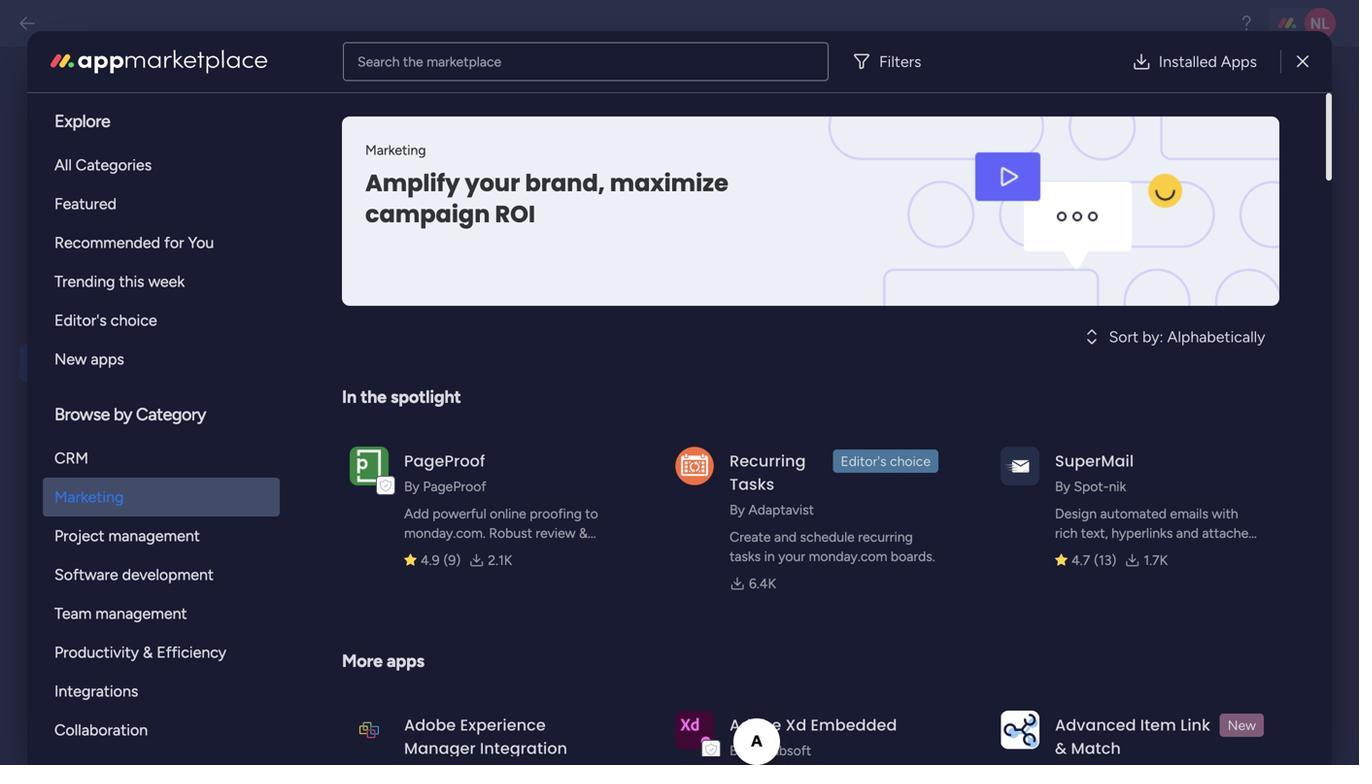 Task type: locate. For each thing, give the bounding box(es) containing it.
& right 'review'
[[579, 525, 588, 542]]

monday
[[409, 368, 461, 385], [621, 390, 673, 407]]

stats
[[126, 438, 164, 459]]

adobe for adobe xd embedded by collabsoft
[[730, 715, 782, 737]]

apps inside installed apps button
[[1221, 52, 1257, 71]]

productivity & efficiency
[[54, 644, 226, 662]]

new right link
[[1228, 718, 1256, 734]]

directory
[[142, 524, 211, 545]]

in left capabilities
[[342, 387, 357, 408]]

0 vertical spatial apps
[[91, 350, 124, 369]]

by left spot-
[[1055, 479, 1071, 495]]

marketing inside "marketing amplify your brand, maximize campaign roi"
[[365, 142, 426, 158]]

marketing up the content
[[54, 488, 124, 507]]

in left order
[[458, 390, 469, 407]]

recurring tasks
[[730, 450, 806, 496]]

week
[[148, 273, 185, 291]]

0 horizontal spatial monday.com
[[809, 548, 888, 565]]

0 vertical spatial marketing
[[365, 142, 426, 158]]

search
[[358, 53, 400, 70]]

in inside 'create and schedule recurring tasks in your monday.com boards.'
[[764, 548, 775, 565]]

0 horizontal spatial adobe
[[404, 715, 456, 737]]

featured
[[54, 195, 117, 213]]

permissions button
[[19, 601, 245, 639]]

back to workspace image
[[17, 14, 37, 33]]

0 horizontal spatial in
[[458, 390, 469, 407]]

trending this week
[[54, 273, 185, 291]]

monday.com down schedule
[[809, 548, 888, 565]]

more
[[74, 124, 107, 142]]

your down schedule
[[778, 548, 806, 565]]

choice up recurring at the bottom
[[890, 453, 931, 470]]

token up amplify
[[408, 141, 447, 159]]

apps down help image
[[1221, 52, 1257, 71]]

2 vertical spatial to
[[585, 506, 598, 522]]

2.1k
[[488, 552, 512, 569]]

order
[[473, 390, 508, 407]]

management for team management
[[95, 605, 187, 623]]

tokens
[[561, 206, 599, 222]]

trending
[[54, 273, 115, 291]]

1 vertical spatial in
[[764, 548, 775, 565]]

and inside design automated emails with rich text, hyperlinks and attached files, directly from monday.com
[[1176, 525, 1199, 542]]

very
[[510, 411, 538, 429]]

marketing
[[365, 142, 426, 158], [54, 488, 124, 507]]

category
[[136, 404, 206, 425]]

1 horizontal spatial powerful
[[584, 368, 642, 385]]

choice down this
[[111, 311, 157, 330]]

0 horizontal spatial editor's
[[54, 311, 107, 330]]

4.9
[[421, 552, 440, 569]]

0 vertical spatial apps
[[1221, 52, 1257, 71]]

management down apps button
[[95, 605, 187, 623]]

monday.com inside 'create and schedule recurring tasks in your monday.com boards.'
[[809, 548, 888, 565]]

and down emails
[[1176, 525, 1199, 542]]

advanced
[[1055, 715, 1136, 737]]

monday icon image
[[342, 366, 360, 395]]

1 horizontal spatial in
[[342, 387, 357, 408]]

monday up spotlight
[[409, 368, 461, 385]]

new apps
[[54, 350, 124, 369]]

api up billing at the left
[[73, 353, 99, 374]]

0 vertical spatial in
[[458, 390, 469, 407]]

editor's choice
[[54, 311, 157, 330], [841, 453, 931, 470]]

1 vertical spatial new
[[1228, 718, 1256, 734]]

2 horizontal spatial the
[[403, 53, 423, 70]]

4.7
[[1072, 552, 1090, 569]]

1 horizontal spatial marketing
[[365, 142, 426, 158]]

developers.monday.com
[[381, 288, 540, 305]]

your up important
[[588, 390, 617, 407]]

0 horizontal spatial to
[[511, 390, 525, 407]]

the right search
[[403, 53, 423, 70]]

explore
[[54, 111, 110, 132]]

choice
[[111, 311, 157, 330], [890, 453, 931, 470]]

and down adaptavist
[[774, 529, 797, 546]]

apps inside apps button
[[73, 566, 113, 587]]

0 vertical spatial to
[[511, 390, 525, 407]]

1 vertical spatial apps
[[73, 566, 113, 587]]

banner logo image
[[902, 117, 1256, 306]]

1.7k
[[1144, 552, 1168, 569]]

sort by: alphabetically button
[[1076, 322, 1280, 353]]

powerful
[[584, 368, 642, 385], [433, 506, 486, 522]]

1 vertical spatial token
[[408, 141, 447, 159]]

by:
[[1143, 328, 1164, 346]]

1 vertical spatial choice
[[890, 453, 931, 470]]

adobe up manager
[[404, 715, 456, 737]]

brand,
[[525, 167, 605, 200]]

1 horizontal spatial monday
[[621, 390, 673, 407]]

app down in the spotlight
[[381, 411, 406, 429]]

token
[[389, 88, 445, 114], [408, 141, 447, 159]]

the left new
[[336, 206, 355, 222]]

app
[[465, 368, 489, 385], [381, 411, 406, 429]]

new down security
[[54, 350, 87, 369]]

add powerful online proofing to monday.com. robust review & approval workflows.
[[404, 506, 598, 561]]

pageproof up add
[[423, 479, 486, 495]]

1 horizontal spatial new
[[1228, 718, 1256, 734]]

api right new
[[385, 206, 404, 222]]

0 vertical spatial in
[[323, 206, 333, 222]]

monday up the keep
[[621, 390, 673, 407]]

powerful up monday.com.
[[433, 506, 486, 522]]

1 vertical spatial app
[[381, 411, 406, 429]]

0 horizontal spatial editor's choice
[[54, 311, 157, 330]]

1 vertical spatial powerful
[[433, 506, 486, 522]]

token down the search the marketplace
[[389, 88, 445, 114]]

efficiency
[[157, 644, 226, 662]]

experience.
[[409, 411, 484, 429]]

apps up team
[[73, 566, 113, 587]]

api left token
[[381, 433, 403, 451]]

api
[[323, 88, 355, 114], [382, 141, 404, 159], [385, 206, 404, 222], [539, 206, 558, 222], [73, 353, 99, 374], [493, 368, 515, 385], [381, 433, 403, 451]]

rich
[[1055, 525, 1078, 542]]

the
[[381, 368, 405, 385]]

2 vertical spatial the
[[361, 387, 387, 408]]

1 horizontal spatial app
[[465, 368, 489, 385]]

1 horizontal spatial adobe
[[730, 715, 782, 737]]

1 vertical spatial editor's
[[841, 453, 887, 470]]

apps down security
[[91, 350, 124, 369]]

0 vertical spatial token
[[389, 88, 445, 114]]

apps marketplace image
[[51, 50, 267, 73]]

to left the keep
[[610, 411, 623, 429]]

dapulse x slim image
[[1297, 50, 1309, 73]]

1 vertical spatial in
[[342, 387, 357, 408]]

the for new
[[336, 206, 355, 222]]

editor's
[[54, 311, 107, 330], [841, 453, 887, 470]]

1 vertical spatial &
[[143, 644, 153, 662]]

to up very at left
[[511, 390, 525, 407]]

& inside add powerful online proofing to monday.com. robust review & approval workflows.
[[579, 525, 588, 542]]

2 horizontal spatial &
[[1055, 738, 1067, 760]]

app logo image left tasks on the right of the page
[[675, 447, 714, 486]]

review
[[536, 525, 576, 542]]

1 vertical spatial marketing
[[54, 488, 124, 507]]

token for api v2 token
[[389, 88, 445, 114]]

0 horizontal spatial new
[[54, 350, 87, 369]]

0 vertical spatial powerful
[[584, 368, 642, 385]]

1 vertical spatial management
[[95, 605, 187, 623]]

0 horizontal spatial marketing
[[54, 488, 124, 507]]

0 horizontal spatial and
[[774, 529, 797, 546]]

the right monday icon
[[361, 387, 387, 408]]

account
[[121, 652, 184, 673]]

usage stats button
[[19, 430, 245, 468]]

1 horizontal spatial and
[[1176, 525, 1199, 542]]

billing
[[73, 395, 118, 416]]

cross
[[72, 652, 116, 673]]

adobe experience manager integration
[[404, 715, 568, 760]]

new for new
[[1228, 718, 1256, 734]]

create
[[730, 529, 771, 546]]

marketing up amplify
[[365, 142, 426, 158]]

in inside the monday app api gives you powerful capabilities in order to enhance your monday app experience. it's very important to keep your api token secure.
[[458, 390, 469, 407]]

pageproof down experience.
[[404, 450, 485, 472]]

your inside "marketing amplify your brand, maximize campaign roi"
[[465, 167, 520, 200]]

adobe inside adobe xd embedded by collabsoft
[[730, 715, 782, 737]]

1 horizontal spatial &
[[579, 525, 588, 542]]

editor's choice up recurring at the bottom
[[841, 453, 931, 470]]

team management
[[54, 605, 187, 623]]

customization button
[[19, 216, 245, 254]]

& left match
[[1055, 738, 1067, 760]]

recurring
[[730, 450, 806, 472]]

adobe
[[404, 715, 456, 737], [730, 715, 782, 737]]

0 vertical spatial monday
[[409, 368, 461, 385]]

all categories
[[54, 156, 152, 174]]

0 vertical spatial editor's choice
[[54, 311, 157, 330]]

text,
[[1081, 525, 1108, 542]]

new for new apps
[[54, 350, 87, 369]]

by down tasks on the right of the page
[[730, 502, 745, 518]]

0 horizontal spatial powerful
[[433, 506, 486, 522]]

for
[[164, 234, 184, 252]]

maximize
[[610, 167, 729, 200]]

1 vertical spatial to
[[610, 411, 623, 429]]

to right proofing
[[585, 506, 598, 522]]

0 horizontal spatial in
[[323, 206, 333, 222]]

0 horizontal spatial app
[[381, 411, 406, 429]]

1 horizontal spatial choice
[[890, 453, 931, 470]]

to inside add powerful online proofing to monday.com. robust review & approval workflows.
[[585, 506, 598, 522]]

robust
[[489, 525, 532, 542]]

2 adobe from the left
[[730, 715, 782, 737]]

1 vertical spatial the
[[336, 206, 355, 222]]

0 vertical spatial &
[[579, 525, 588, 542]]

learn
[[34, 124, 70, 142]]

by left collabsoft
[[730, 743, 745, 759]]

apps right more
[[387, 651, 424, 672]]

editor's up recurring at the bottom
[[841, 453, 887, 470]]

by up add
[[404, 479, 420, 495]]

more
[[342, 651, 383, 672]]

in
[[458, 390, 469, 407], [764, 548, 775, 565]]

monday.com down attached
[[1168, 545, 1247, 561]]

management up development
[[108, 527, 200, 546]]

the for marketplace
[[403, 53, 423, 70]]

in left new
[[323, 206, 333, 222]]

0 horizontal spatial choice
[[111, 311, 157, 330]]

editor's down trending
[[54, 311, 107, 330]]

4.7 (13)
[[1072, 552, 1117, 569]]

1 vertical spatial monday
[[621, 390, 673, 407]]

0 vertical spatial the
[[403, 53, 423, 70]]

6.4k
[[749, 576, 776, 592]]

powerful right you
[[584, 368, 642, 385]]

in right tasks
[[764, 548, 775, 565]]

recommended for you
[[54, 234, 214, 252]]

your up the personal
[[465, 167, 520, 200]]

recurring
[[858, 529, 913, 546]]

amplify
[[365, 167, 460, 200]]

1 adobe from the left
[[404, 715, 456, 737]]

1 horizontal spatial apps
[[1221, 52, 1257, 71]]

1 vertical spatial apps
[[387, 651, 424, 672]]

adobe up collabsoft
[[730, 715, 782, 737]]

pageproof
[[404, 450, 485, 472], [423, 479, 486, 495]]

1 horizontal spatial the
[[361, 387, 387, 408]]

your
[[465, 167, 520, 200], [588, 390, 617, 407], [662, 411, 691, 429], [778, 548, 806, 565]]

copy
[[671, 174, 703, 191]]

monday.com inside design automated emails with rich text, hyperlinks and attached files, directly from monday.com
[[1168, 545, 1247, 561]]

1 horizontal spatial apps
[[387, 651, 424, 672]]

administration
[[34, 83, 228, 118]]

editor's choice down trending this week
[[54, 311, 157, 330]]

& down permissions button
[[143, 644, 153, 662]]

security button
[[19, 302, 245, 340]]

1 horizontal spatial to
[[585, 506, 598, 522]]

advanced item link & match
[[1055, 715, 1211, 760]]

monday.com.
[[404, 525, 486, 542]]

0 vertical spatial management
[[108, 527, 200, 546]]

with
[[1212, 506, 1239, 522]]

0 horizontal spatial apps
[[91, 350, 124, 369]]

apps for more apps
[[387, 651, 424, 672]]

adobe inside adobe experience manager integration
[[404, 715, 456, 737]]

only
[[461, 206, 485, 222]]

app up order
[[465, 368, 489, 385]]

0 horizontal spatial apps
[[73, 566, 113, 587]]

in for in the spotlight
[[342, 387, 357, 408]]

1 horizontal spatial editor's choice
[[841, 453, 931, 470]]

supermail
[[1055, 450, 1134, 472]]

2 vertical spatial &
[[1055, 738, 1067, 760]]

copier
[[72, 678, 121, 699]]

match
[[1071, 738, 1121, 760]]

app logo image
[[350, 447, 389, 486], [675, 447, 714, 486], [1001, 447, 1040, 486], [350, 711, 389, 750], [675, 711, 714, 750], [1001, 711, 1040, 750]]

marketing for marketing amplify your brand, maximize campaign roi
[[365, 142, 426, 158]]

0 horizontal spatial the
[[336, 206, 355, 222]]

0 vertical spatial new
[[54, 350, 87, 369]]

1 horizontal spatial in
[[764, 548, 775, 565]]

tidy up
[[73, 481, 132, 502]]

1 horizontal spatial monday.com
[[1168, 545, 1247, 561]]



Task type: describe. For each thing, give the bounding box(es) containing it.
software development
[[54, 566, 214, 584]]

content
[[73, 524, 137, 545]]

general button
[[19, 173, 245, 211]]

1 vertical spatial editor's choice
[[841, 453, 931, 470]]

api button
[[19, 344, 245, 382]]

app logo image left collabsoft
[[675, 711, 714, 750]]

there
[[407, 206, 437, 222]]

content directory
[[73, 524, 211, 545]]

hyperlinks
[[1112, 525, 1173, 542]]

marketing for marketing
[[54, 488, 124, 507]]

cross account copier button
[[19, 644, 245, 708]]

api v2 token
[[323, 88, 445, 114]]

general
[[73, 182, 133, 203]]

learn more link
[[34, 122, 245, 144]]

tidy up button
[[19, 473, 245, 511]]

4.9 (9)
[[421, 552, 461, 569]]

workflows.
[[460, 545, 525, 561]]

(13)
[[1094, 552, 1117, 569]]

installed
[[1159, 52, 1217, 71]]

app logo image down more
[[350, 711, 389, 750]]

security
[[73, 310, 137, 331]]

from
[[1136, 545, 1165, 561]]

in the spotlight
[[342, 387, 461, 408]]

0 vertical spatial choice
[[111, 311, 157, 330]]

design
[[1055, 506, 1097, 522]]

users button
[[19, 259, 245, 297]]

powerful inside add powerful online proofing to monday.com. robust review & approval workflows.
[[433, 506, 486, 522]]

filters
[[879, 52, 922, 71]]

manager
[[404, 738, 476, 760]]

by adaptavist
[[730, 502, 814, 518]]

all
[[54, 156, 72, 174]]

experience
[[460, 715, 546, 737]]

productivity
[[54, 644, 139, 662]]

directly
[[1087, 545, 1132, 561]]

approval
[[404, 545, 456, 561]]

usage
[[73, 438, 122, 459]]

0 vertical spatial editor's
[[54, 311, 107, 330]]

0 vertical spatial app
[[465, 368, 489, 385]]

link
[[1181, 715, 1211, 737]]

boards.
[[891, 548, 935, 565]]

personal api token
[[323, 141, 447, 159]]

secure.
[[447, 433, 494, 451]]

token
[[407, 433, 444, 451]]

the for spotlight
[[361, 387, 387, 408]]

by inside adobe xd embedded by collabsoft
[[730, 743, 745, 759]]

adaptavist
[[748, 502, 814, 518]]

(9)
[[444, 552, 461, 569]]

api left "v2"
[[323, 88, 355, 114]]

your right the keep
[[662, 411, 691, 429]]

by inside supermail by spot-nik
[[1055, 479, 1071, 495]]

personal
[[323, 141, 378, 159]]

filters button
[[844, 42, 937, 81]]

copy button
[[642, 167, 711, 198]]

attached
[[1202, 525, 1257, 542]]

& inside advanced item link & match
[[1055, 738, 1067, 760]]

spot-
[[1074, 479, 1109, 495]]

management for project management
[[108, 527, 200, 546]]

alphabetically
[[1167, 328, 1266, 346]]

app logo image left spot-
[[1001, 447, 1040, 486]]

software
[[54, 566, 118, 584]]

team
[[54, 605, 92, 623]]

your inside 'create and schedule recurring tasks in your monday.com boards.'
[[778, 548, 806, 565]]

installed apps button
[[1116, 42, 1273, 81]]

automated
[[1100, 506, 1167, 522]]

keep
[[627, 411, 659, 429]]

the monday app api gives you powerful capabilities in order to enhance your monday app experience. it's very important to keep your api token secure.
[[381, 368, 691, 451]]

1 horizontal spatial editor's
[[841, 453, 887, 470]]

adobe for adobe experience manager integration
[[404, 715, 456, 737]]

permissions
[[73, 609, 165, 630]]

apps for new apps
[[91, 350, 124, 369]]

add
[[404, 506, 429, 522]]

you
[[188, 234, 214, 252]]

dapulse info image
[[342, 264, 361, 293]]

this
[[119, 273, 144, 291]]

and inside 'create and schedule recurring tasks in your monday.com boards.'
[[774, 529, 797, 546]]

marketplace
[[427, 53, 502, 70]]

browse by category
[[54, 404, 206, 425]]

crm
[[54, 449, 88, 468]]

roi
[[495, 198, 535, 231]]

0 horizontal spatial monday
[[409, 368, 461, 385]]

spotlight
[[391, 387, 461, 408]]

project management
[[54, 527, 200, 546]]

sort
[[1109, 328, 1139, 346]]

design automated emails with rich text, hyperlinks and attached files, directly from monday.com
[[1055, 506, 1257, 561]]

it's
[[487, 411, 507, 429]]

v2
[[360, 88, 384, 114]]

administration learn more
[[34, 83, 228, 142]]

api up order
[[493, 368, 515, 385]]

token for personal api token
[[408, 141, 447, 159]]

tidy
[[73, 481, 105, 502]]

help image
[[1237, 14, 1256, 33]]

0 vertical spatial pageproof
[[404, 450, 485, 472]]

by
[[114, 404, 132, 425]]

2 horizontal spatial to
[[610, 411, 623, 429]]

0 horizontal spatial &
[[143, 644, 153, 662]]

search the marketplace
[[358, 53, 502, 70]]

app logo image left advanced
[[1001, 711, 1040, 750]]

pageproof by pageproof
[[404, 450, 486, 495]]

proofing
[[530, 506, 582, 522]]

billing button
[[19, 387, 245, 425]]

files o image
[[649, 176, 663, 189]]

cross account copier
[[72, 652, 184, 699]]

enhance
[[529, 390, 585, 407]]

api up amplify
[[382, 141, 404, 159]]

collabsoft
[[748, 743, 811, 759]]

powerful inside the monday app api gives you powerful capabilities in order to enhance your monday app experience. it's very important to keep your api token secure.
[[584, 368, 642, 385]]

xd
[[786, 715, 807, 737]]

nik
[[1109, 479, 1126, 495]]

app logo image left token
[[350, 447, 389, 486]]

content directory button
[[19, 515, 245, 553]]

you
[[557, 368, 581, 385]]

browse
[[54, 404, 110, 425]]

1 vertical spatial pageproof
[[423, 479, 486, 495]]

recommended
[[54, 234, 160, 252]]

api inside button
[[73, 353, 99, 374]]

personal
[[488, 206, 536, 222]]

in for in the new api there are only personal api tokens
[[323, 206, 333, 222]]

more apps
[[342, 651, 424, 672]]

users
[[73, 267, 117, 288]]

are
[[440, 206, 458, 222]]

by inside pageproof by pageproof
[[404, 479, 420, 495]]

api left tokens
[[539, 206, 558, 222]]

noah lott image
[[1305, 8, 1336, 39]]

usage stats
[[73, 438, 164, 459]]

emails
[[1170, 506, 1209, 522]]



Task type: vqa. For each thing, say whether or not it's contained in the screenshot.
ADMINISTRATION LEARN MORE
yes



